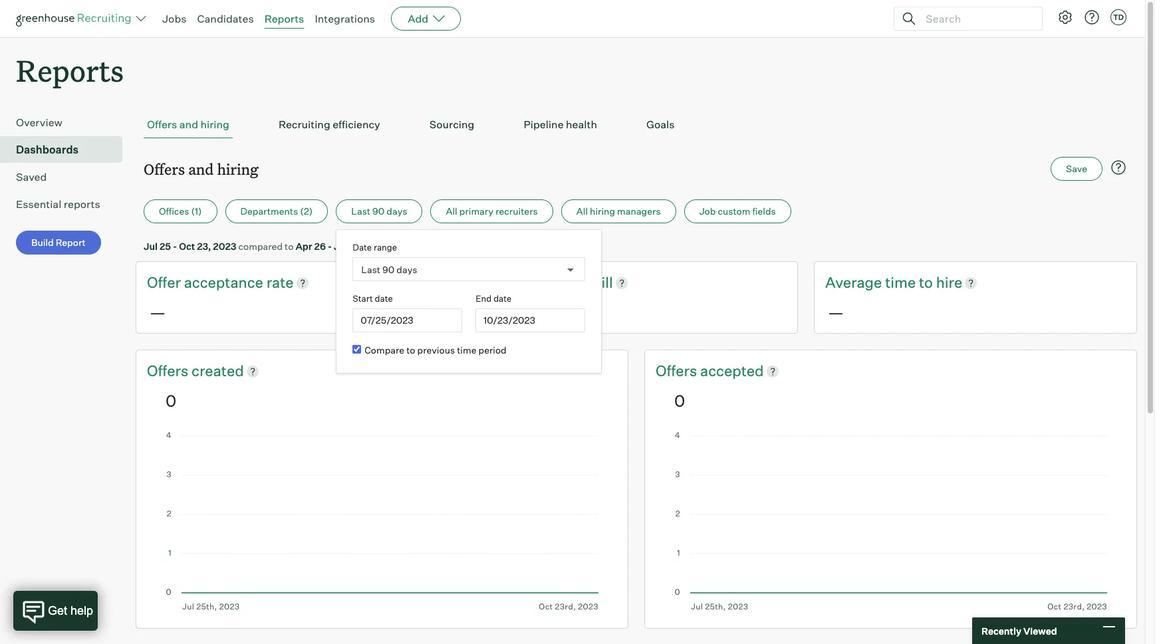 Task type: vqa. For each thing, say whether or not it's contained in the screenshot.
fourth of
no



Task type: locate. For each thing, give the bounding box(es) containing it.
0 horizontal spatial -
[[173, 241, 177, 252]]

all for all primary recruiters
[[446, 206, 458, 217]]

last 90 days inside button
[[351, 206, 408, 217]]

0 horizontal spatial average
[[486, 274, 543, 292]]

0 vertical spatial last
[[351, 206, 371, 217]]

0 horizontal spatial offers link
[[147, 361, 192, 382]]

0 horizontal spatial 0
[[166, 391, 176, 411]]

date for end date
[[494, 294, 512, 304]]

recently
[[982, 626, 1022, 637]]

0 horizontal spatial 2023
[[213, 241, 237, 252]]

90
[[373, 206, 385, 217], [383, 264, 395, 275]]

days inside button
[[387, 206, 408, 217]]

date
[[375, 294, 393, 304], [494, 294, 512, 304]]

recently viewed
[[982, 626, 1058, 637]]

1 vertical spatial hiring
[[217, 159, 259, 179]]

offer acceptance
[[147, 274, 267, 292]]

all
[[446, 206, 458, 217], [577, 206, 588, 217]]

0 horizontal spatial time
[[457, 345, 477, 356]]

1 time link from the left
[[546, 273, 580, 293]]

end
[[476, 294, 492, 304]]

managers
[[618, 206, 661, 217]]

0 horizontal spatial jul
[[144, 241, 158, 252]]

0 vertical spatial reports
[[265, 12, 304, 25]]

1 horizontal spatial -
[[328, 241, 332, 252]]

1 vertical spatial offers and hiring
[[144, 159, 259, 179]]

xychart image for created
[[166, 432, 599, 612]]

0 horizontal spatial —
[[150, 303, 166, 323]]

jobs link
[[162, 12, 187, 25]]

2023
[[213, 241, 237, 252], [367, 241, 390, 252]]

rate link
[[267, 273, 294, 293]]

- right 26
[[328, 241, 332, 252]]

range
[[374, 242, 397, 253]]

2 vertical spatial hiring
[[590, 206, 616, 217]]

all inside button
[[577, 206, 588, 217]]

jul
[[144, 241, 158, 252], [334, 241, 348, 252]]

departments (2) button
[[225, 200, 328, 224]]

1 horizontal spatial time
[[546, 274, 577, 292]]

1 to link from the left
[[580, 273, 597, 293]]

-
[[173, 241, 177, 252], [328, 241, 332, 252]]

date right end
[[494, 294, 512, 304]]

greenhouse recruiting image
[[16, 11, 136, 27]]

— for fill
[[489, 303, 505, 323]]

2023 right 23,
[[213, 241, 237, 252]]

0 horizontal spatial all
[[446, 206, 458, 217]]

0 horizontal spatial time link
[[546, 273, 580, 293]]

2 xychart image from the left
[[675, 432, 1108, 612]]

2 horizontal spatial —
[[828, 303, 844, 323]]

time link left hire link
[[886, 273, 920, 293]]

1 average from the left
[[486, 274, 543, 292]]

1 horizontal spatial 2023
[[367, 241, 390, 252]]

xychart image
[[166, 432, 599, 612], [675, 432, 1108, 612]]

all primary recruiters
[[446, 206, 538, 217]]

0 horizontal spatial xychart image
[[166, 432, 599, 612]]

1 date from the left
[[375, 294, 393, 304]]

1 0 from the left
[[166, 391, 176, 411]]

1 horizontal spatial date
[[494, 294, 512, 304]]

all left managers
[[577, 206, 588, 217]]

offers inside button
[[147, 118, 177, 131]]

1 horizontal spatial time link
[[886, 273, 920, 293]]

pipeline
[[524, 118, 564, 131]]

1 horizontal spatial —
[[489, 303, 505, 323]]

1 vertical spatial reports
[[16, 51, 124, 90]]

2 average time to from the left
[[826, 274, 937, 292]]

last
[[351, 206, 371, 217], [361, 264, 381, 275]]

last 90 days button
[[336, 200, 423, 224]]

1 horizontal spatial average link
[[826, 273, 886, 293]]

0 horizontal spatial to link
[[580, 273, 597, 293]]

time for hire
[[886, 274, 916, 292]]

pipeline health button
[[521, 111, 601, 139]]

1 2023 from the left
[[213, 241, 237, 252]]

jobs
[[162, 12, 187, 25]]

primary
[[460, 206, 494, 217]]

saved
[[16, 170, 47, 184]]

2023 right 24,
[[367, 241, 390, 252]]

07/25/2023
[[361, 315, 414, 326]]

0 for created
[[166, 391, 176, 411]]

90 down range
[[383, 264, 395, 275]]

1 horizontal spatial all
[[577, 206, 588, 217]]

compare
[[365, 345, 405, 356]]

90 up the date range
[[373, 206, 385, 217]]

0 for accepted
[[675, 391, 686, 411]]

0 horizontal spatial average time to
[[486, 274, 597, 292]]

last 90 days down range
[[361, 264, 418, 275]]

reports right candidates link
[[265, 12, 304, 25]]

0 vertical spatial 90
[[373, 206, 385, 217]]

all inside button
[[446, 206, 458, 217]]

hiring inside button
[[201, 118, 229, 131]]

time link left fill link
[[546, 273, 580, 293]]

time for fill
[[546, 274, 577, 292]]

1 horizontal spatial average
[[826, 274, 883, 292]]

xychart image for accepted
[[675, 432, 1108, 612]]

average link
[[486, 273, 546, 293], [826, 273, 886, 293]]

2 2023 from the left
[[367, 241, 390, 252]]

all left primary
[[446, 206, 458, 217]]

tab list
[[144, 111, 1130, 139]]

0 vertical spatial last 90 days
[[351, 206, 408, 217]]

time left fill
[[546, 274, 577, 292]]

1 xychart image from the left
[[166, 432, 599, 612]]

date right start
[[375, 294, 393, 304]]

build
[[31, 237, 54, 248]]

2 - from the left
[[328, 241, 332, 252]]

apr
[[296, 241, 312, 252]]

0 vertical spatial offers and hiring
[[147, 118, 229, 131]]

fill link
[[597, 273, 613, 293]]

2 0 from the left
[[675, 391, 686, 411]]

average for fill
[[486, 274, 543, 292]]

0 horizontal spatial date
[[375, 294, 393, 304]]

- right 25
[[173, 241, 177, 252]]

1 horizontal spatial 0
[[675, 391, 686, 411]]

0 vertical spatial days
[[387, 206, 408, 217]]

1 offers link from the left
[[147, 361, 192, 382]]

acceptance link
[[184, 273, 267, 293]]

2 time link from the left
[[886, 273, 920, 293]]

time link
[[546, 273, 580, 293], [886, 273, 920, 293]]

2 date from the left
[[494, 294, 512, 304]]

2 horizontal spatial time
[[886, 274, 916, 292]]

build report
[[31, 237, 86, 248]]

previous
[[418, 345, 455, 356]]

job custom fields
[[700, 206, 776, 217]]

candidates
[[197, 12, 254, 25]]

recruiting efficiency button
[[275, 111, 384, 139]]

2 offers link from the left
[[656, 361, 701, 382]]

offers link
[[147, 361, 192, 382], [656, 361, 701, 382]]

2 average link from the left
[[826, 273, 886, 293]]

hiring
[[201, 118, 229, 131], [217, 159, 259, 179], [590, 206, 616, 217]]

1 average time to from the left
[[486, 274, 597, 292]]

last down the date range
[[361, 264, 381, 275]]

1 all from the left
[[446, 206, 458, 217]]

offers and hiring button
[[144, 111, 233, 139]]

last 90 days up the date range
[[351, 206, 408, 217]]

integrations
[[315, 12, 375, 25]]

date for start date
[[375, 294, 393, 304]]

overview
[[16, 116, 62, 129]]

1 average link from the left
[[486, 273, 546, 293]]

and
[[179, 118, 198, 131], [188, 159, 214, 179]]

to left apr
[[285, 241, 294, 252]]

0 horizontal spatial average link
[[486, 273, 546, 293]]

to left "hire"
[[920, 274, 933, 292]]

reports
[[265, 12, 304, 25], [16, 51, 124, 90]]

2 all from the left
[[577, 206, 588, 217]]

add button
[[391, 7, 461, 31]]

0 vertical spatial hiring
[[201, 118, 229, 131]]

average link for fill
[[486, 273, 546, 293]]

1 horizontal spatial to link
[[920, 273, 937, 293]]

time
[[546, 274, 577, 292], [886, 274, 916, 292], [457, 345, 477, 356]]

time left period on the left bottom
[[457, 345, 477, 356]]

1 horizontal spatial average time to
[[826, 274, 937, 292]]

overview link
[[16, 115, 117, 131]]

90 inside button
[[373, 206, 385, 217]]

1 vertical spatial days
[[397, 264, 418, 275]]

reports link
[[265, 12, 304, 25]]

days down range
[[397, 264, 418, 275]]

1 horizontal spatial jul
[[334, 241, 348, 252]]

reports down greenhouse recruiting image
[[16, 51, 124, 90]]

pipeline health
[[524, 118, 598, 131]]

save
[[1067, 163, 1088, 174]]

offers link for created
[[147, 361, 192, 382]]

to link
[[580, 273, 597, 293], [920, 273, 937, 293]]

1 horizontal spatial offers link
[[656, 361, 701, 382]]

jul left 24,
[[334, 241, 348, 252]]

and inside button
[[179, 118, 198, 131]]

2 to link from the left
[[920, 273, 937, 293]]

1 horizontal spatial reports
[[265, 12, 304, 25]]

2 — from the left
[[489, 303, 505, 323]]

goals
[[647, 118, 675, 131]]

1 horizontal spatial xychart image
[[675, 432, 1108, 612]]

average time to
[[486, 274, 597, 292], [826, 274, 937, 292]]

essential reports
[[16, 198, 100, 211]]

3 — from the left
[[828, 303, 844, 323]]

2 average from the left
[[826, 274, 883, 292]]

0 vertical spatial and
[[179, 118, 198, 131]]

efficiency
[[333, 118, 380, 131]]

time link for fill
[[546, 273, 580, 293]]

to left previous
[[407, 345, 416, 356]]

last up 24,
[[351, 206, 371, 217]]

days
[[387, 206, 408, 217], [397, 264, 418, 275]]

time left "hire"
[[886, 274, 916, 292]]

to
[[285, 241, 294, 252], [580, 274, 594, 292], [920, 274, 933, 292], [407, 345, 416, 356]]

jul left 25
[[144, 241, 158, 252]]

days up range
[[387, 206, 408, 217]]

2 jul from the left
[[334, 241, 348, 252]]



Task type: describe. For each thing, give the bounding box(es) containing it.
acceptance
[[184, 274, 263, 292]]

report
[[56, 237, 86, 248]]

job custom fields button
[[684, 200, 792, 224]]

1 - from the left
[[173, 241, 177, 252]]

compared
[[239, 241, 283, 252]]

offices (1)
[[159, 206, 202, 217]]

end date
[[476, 294, 512, 304]]

1 vertical spatial and
[[188, 159, 214, 179]]

offices
[[159, 206, 189, 217]]

save button
[[1051, 157, 1103, 181]]

fields
[[753, 206, 776, 217]]

custom
[[718, 206, 751, 217]]

to link for hire
[[920, 273, 937, 293]]

recruiting
[[279, 118, 331, 131]]

integrations link
[[315, 12, 375, 25]]

reports
[[64, 198, 100, 211]]

all for all hiring managers
[[577, 206, 588, 217]]

1 vertical spatial last 90 days
[[361, 264, 418, 275]]

1 vertical spatial 90
[[383, 264, 395, 275]]

recruiting efficiency
[[279, 118, 380, 131]]

fill
[[597, 274, 613, 292]]

date
[[353, 242, 372, 253]]

(2)
[[300, 206, 313, 217]]

offer link
[[147, 273, 184, 293]]

10/23/2023
[[484, 315, 536, 326]]

offers link for accepted
[[656, 361, 701, 382]]

created link
[[192, 361, 244, 382]]

saved link
[[16, 169, 117, 185]]

created
[[192, 362, 244, 380]]

accepted link
[[701, 361, 764, 382]]

1 vertical spatial last
[[361, 264, 381, 275]]

tab list containing offers and hiring
[[144, 111, 1130, 139]]

rate
[[267, 274, 294, 292]]

hiring inside button
[[590, 206, 616, 217]]

dashboards link
[[16, 142, 117, 158]]

td
[[1114, 13, 1125, 22]]

oct
[[179, 241, 195, 252]]

offices (1) button
[[144, 200, 217, 224]]

average time to for fill
[[486, 274, 597, 292]]

essential reports link
[[16, 196, 117, 212]]

td button
[[1111, 9, 1127, 25]]

recruiters
[[496, 206, 538, 217]]

offer
[[147, 274, 181, 292]]

26
[[314, 241, 326, 252]]

departments
[[241, 206, 298, 217]]

configure image
[[1058, 9, 1074, 25]]

25
[[160, 241, 171, 252]]

dashboards
[[16, 143, 79, 156]]

offers and hiring inside button
[[147, 118, 229, 131]]

td button
[[1109, 7, 1130, 28]]

— for hire
[[828, 303, 844, 323]]

date range
[[353, 242, 397, 253]]

add
[[408, 12, 429, 25]]

1 — from the left
[[150, 303, 166, 323]]

(1)
[[191, 206, 202, 217]]

hire link
[[937, 273, 963, 293]]

sourcing button
[[426, 111, 478, 139]]

candidates link
[[197, 12, 254, 25]]

average time to for hire
[[826, 274, 937, 292]]

period
[[479, 345, 507, 356]]

Search text field
[[923, 9, 1031, 28]]

essential
[[16, 198, 61, 211]]

to link for fill
[[580, 273, 597, 293]]

average for hire
[[826, 274, 883, 292]]

departments (2)
[[241, 206, 313, 217]]

1 jul from the left
[[144, 241, 158, 252]]

start date
[[353, 294, 393, 304]]

24,
[[350, 241, 365, 252]]

build report button
[[16, 231, 101, 255]]

faq image
[[1111, 160, 1127, 176]]

hire
[[937, 274, 963, 292]]

all primary recruiters button
[[431, 200, 553, 224]]

goals button
[[643, 111, 678, 139]]

accepted
[[701, 362, 764, 380]]

0 horizontal spatial reports
[[16, 51, 124, 90]]

health
[[566, 118, 598, 131]]

last inside last 90 days button
[[351, 206, 371, 217]]

viewed
[[1024, 626, 1058, 637]]

to left fill
[[580, 274, 594, 292]]

jul 25 - oct 23, 2023 compared to apr 26 - jul 24, 2023
[[144, 241, 390, 252]]

Compare to previous time period checkbox
[[353, 345, 361, 354]]

compare to previous time period
[[365, 345, 507, 356]]

job
[[700, 206, 716, 217]]

time link for hire
[[886, 273, 920, 293]]

all hiring managers button
[[561, 200, 676, 224]]

all hiring managers
[[577, 206, 661, 217]]

average link for hire
[[826, 273, 886, 293]]

start
[[353, 294, 373, 304]]

23,
[[197, 241, 211, 252]]

sourcing
[[430, 118, 475, 131]]



